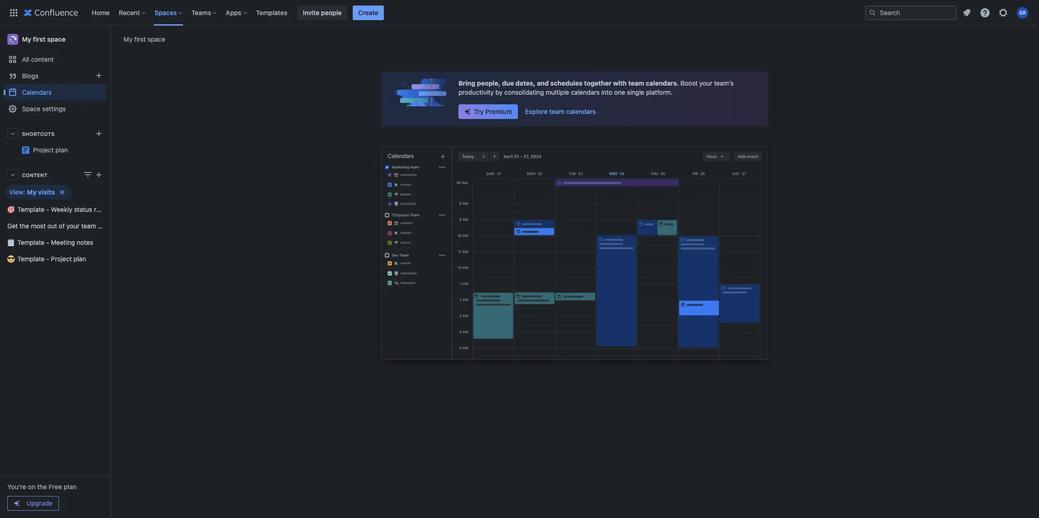 Task type: describe. For each thing, give the bounding box(es) containing it.
global element
[[5, 0, 864, 25]]

schedules
[[551, 79, 583, 87]]

calendars inside boost your team's productivity by consolidating multiple calendars into one single platform.
[[571, 88, 600, 96]]

people
[[321, 8, 342, 16]]

shortcuts
[[22, 131, 55, 137]]

you're on the free plan
[[7, 483, 77, 491]]

with
[[614, 79, 627, 87]]

most
[[31, 222, 46, 230]]

1 vertical spatial calendars
[[567, 108, 596, 115]]

bring people, due dates, and schedules together with team calendars.
[[459, 79, 681, 87]]

templates
[[256, 8, 288, 16]]

platform.
[[647, 88, 673, 96]]

blogs link
[[4, 68, 106, 84]]

all
[[22, 55, 29, 63]]

notes
[[77, 239, 93, 246]]

1 horizontal spatial the
[[37, 483, 47, 491]]

my first space inside the 'space' element
[[22, 35, 66, 43]]

together
[[585, 79, 612, 87]]

my right view:
[[27, 188, 36, 196]]

recent
[[119, 8, 140, 16]]

space element
[[0, 26, 141, 518]]

upgrade button
[[8, 497, 59, 511]]

1 horizontal spatial space
[[98, 222, 116, 230]]

project for project plan "link" underneath shortcuts dropdown button
[[33, 146, 54, 154]]

invite people
[[303, 8, 342, 16]]

try
[[474, 108, 484, 115]]

you're
[[7, 483, 26, 491]]

explore team calendars link
[[520, 104, 602, 119]]

boost
[[681, 79, 698, 87]]

of
[[59, 222, 65, 230]]

1 horizontal spatial my first space
[[124, 35, 165, 43]]

meeting
[[51, 239, 75, 246]]

space
[[22, 105, 40, 113]]

team calendar image image
[[376, 145, 774, 370]]

invite
[[303, 8, 320, 16]]

0 horizontal spatial project plan
[[33, 146, 68, 154]]

2 horizontal spatial space
[[148, 35, 165, 43]]

free
[[49, 483, 62, 491]]

your inside boost your team's productivity by consolidating multiple calendars into one single platform.
[[700, 79, 713, 87]]

2 horizontal spatial team
[[629, 79, 645, 87]]

team inside the 'space' element
[[81, 222, 96, 230]]

all content link
[[4, 51, 106, 68]]

bring
[[459, 79, 476, 87]]

view: my visits
[[9, 188, 55, 196]]

recent button
[[116, 5, 149, 20]]

teams button
[[189, 5, 220, 20]]

collapse sidebar image
[[100, 30, 120, 49]]

single
[[627, 88, 645, 96]]

calendars.
[[646, 79, 680, 87]]

templates link
[[253, 5, 290, 20]]

search image
[[870, 9, 877, 16]]

content
[[31, 55, 54, 63]]

spaces
[[155, 8, 177, 16]]

try premium link
[[459, 104, 518, 119]]

report
[[94, 206, 112, 213]]

change view image
[[82, 169, 93, 180]]

template - project plan image
[[22, 147, 29, 154]]

one
[[615, 88, 626, 96]]

project for project plan "link" over change view image
[[106, 142, 127, 150]]

my right the collapse sidebar image
[[124, 35, 133, 43]]

dates,
[[516, 79, 536, 87]]



Task type: vqa. For each thing, say whether or not it's contained in the screenshot.
'content' corresponding to Confluence content
no



Task type: locate. For each thing, give the bounding box(es) containing it.
2 vertical spatial template
[[17, 255, 45, 263]]

space down report
[[98, 222, 116, 230]]

template - meeting notes link
[[4, 234, 106, 251]]

space
[[148, 35, 165, 43], [47, 35, 66, 43], [98, 222, 116, 230]]

:sunglasses: image
[[7, 256, 15, 263], [7, 256, 15, 263]]

your right boost at the right top
[[700, 79, 713, 87]]

view:
[[9, 188, 25, 196]]

- left meeting
[[46, 239, 49, 246]]

multiple
[[546, 88, 570, 96]]

explore
[[525, 108, 548, 115]]

template - project plan
[[17, 255, 86, 263]]

template - meeting notes
[[17, 239, 93, 246]]

apps button
[[223, 5, 251, 20]]

first up all content
[[33, 35, 45, 43]]

1 horizontal spatial your
[[700, 79, 713, 87]]

my first space down recent popup button
[[124, 35, 165, 43]]

space settings
[[22, 105, 66, 113]]

0 vertical spatial -
[[46, 206, 49, 213]]

0 vertical spatial template
[[17, 206, 45, 213]]

2 vertical spatial team
[[81, 222, 96, 230]]

first
[[134, 35, 146, 43], [33, 35, 45, 43]]

calendars down 'together'
[[571, 88, 600, 96]]

create a page image
[[93, 169, 104, 180]]

first inside the 'space' element
[[33, 35, 45, 43]]

space up the all content link
[[47, 35, 66, 43]]

- for project
[[46, 255, 49, 263]]

shortcuts button
[[4, 125, 106, 142]]

team down multiple
[[550, 108, 565, 115]]

calendars link
[[4, 84, 106, 101]]

0 horizontal spatial space
[[47, 35, 66, 43]]

help icon image
[[980, 7, 991, 18]]

template - project plan link
[[4, 251, 106, 267]]

1 vertical spatial the
[[37, 483, 47, 491]]

project plan link
[[4, 142, 141, 158], [33, 146, 68, 154]]

:dart: image
[[7, 206, 15, 213], [7, 206, 15, 213]]

2 vertical spatial -
[[46, 255, 49, 263]]

calendars
[[22, 88, 52, 96]]

0 horizontal spatial team
[[81, 222, 96, 230]]

project plan link up change view image
[[4, 142, 141, 158]]

the
[[20, 222, 29, 230], [37, 483, 47, 491]]

productivity
[[459, 88, 494, 96]]

boost your team's productivity by consolidating multiple calendars into one single platform.
[[459, 79, 734, 96]]

2 template from the top
[[17, 239, 45, 246]]

get the most out of your team space link
[[4, 218, 116, 234]]

your
[[700, 79, 713, 87], [66, 222, 80, 230]]

1 horizontal spatial first
[[134, 35, 146, 43]]

project plan link down shortcuts dropdown button
[[33, 146, 68, 154]]

template for template - weekly status report
[[17, 206, 45, 213]]

0 vertical spatial team
[[629, 79, 645, 87]]

template - weekly status report
[[17, 206, 112, 213]]

3 - from the top
[[46, 255, 49, 263]]

project
[[106, 142, 127, 150], [33, 146, 54, 154], [51, 255, 72, 263]]

template down the template - meeting notes link
[[17, 255, 45, 263]]

template - weekly status report link
[[4, 201, 112, 218]]

template down view: my visits
[[17, 206, 45, 213]]

template
[[17, 206, 45, 213], [17, 239, 45, 246], [17, 255, 45, 263]]

your right of
[[66, 222, 80, 230]]

- for weekly
[[46, 206, 49, 213]]

blogs
[[22, 72, 39, 80]]

get the most out of your team space
[[7, 222, 116, 230]]

0 horizontal spatial my first space
[[22, 35, 66, 43]]

calendars down boost your team's productivity by consolidating multiple calendars into one single platform.
[[567, 108, 596, 115]]

my first space link down recent popup button
[[124, 35, 165, 44]]

home
[[92, 8, 110, 16]]

settings icon image
[[999, 7, 1010, 18]]

plan
[[129, 142, 141, 150], [55, 146, 68, 154], [74, 255, 86, 263], [64, 483, 77, 491]]

0 vertical spatial calendars
[[571, 88, 600, 96]]

space down spaces
[[148, 35, 165, 43]]

notification icon image
[[962, 7, 973, 18]]

add shortcut image
[[93, 128, 104, 139]]

people,
[[477, 79, 501, 87]]

0 vertical spatial the
[[20, 222, 29, 230]]

spaces button
[[152, 5, 186, 20]]

my
[[124, 35, 133, 43], [22, 35, 31, 43], [27, 188, 36, 196]]

1 vertical spatial team
[[550, 108, 565, 115]]

try premium
[[474, 108, 513, 115]]

status
[[74, 206, 92, 213]]

out
[[47, 222, 57, 230]]

banner containing home
[[0, 0, 1040, 26]]

team's
[[715, 79, 734, 87]]

weekly
[[51, 206, 72, 213]]

on
[[28, 483, 36, 491]]

create
[[358, 8, 379, 16]]

home link
[[89, 5, 112, 20]]

1 vertical spatial your
[[66, 222, 80, 230]]

teams
[[192, 8, 211, 16]]

my up all
[[22, 35, 31, 43]]

1 horizontal spatial project plan
[[106, 142, 141, 150]]

into
[[602, 88, 613, 96]]

template down most at the left top of page
[[17, 239, 45, 246]]

- left weekly
[[46, 206, 49, 213]]

:notepad_spiral: image
[[7, 239, 15, 246], [7, 239, 15, 246]]

template for template - project plan
[[17, 255, 45, 263]]

1 - from the top
[[46, 206, 49, 213]]

appswitcher icon image
[[8, 7, 19, 18]]

visits
[[38, 188, 55, 196]]

first down recent popup button
[[134, 35, 146, 43]]

1 template from the top
[[17, 206, 45, 213]]

upgrade
[[26, 500, 53, 507]]

confluence image
[[24, 7, 78, 18], [24, 7, 78, 18]]

consolidating
[[505, 88, 544, 96]]

1 vertical spatial template
[[17, 239, 45, 246]]

1 horizontal spatial team
[[550, 108, 565, 115]]

- for meeting
[[46, 239, 49, 246]]

team up single
[[629, 79, 645, 87]]

content button
[[4, 167, 106, 183]]

your inside the 'space' element
[[66, 222, 80, 230]]

get
[[7, 222, 18, 230]]

-
[[46, 206, 49, 213], [46, 239, 49, 246], [46, 255, 49, 263]]

project plan
[[106, 142, 141, 150], [33, 146, 68, 154]]

0 vertical spatial your
[[700, 79, 713, 87]]

my first space link up the all content link
[[4, 30, 106, 49]]

banner
[[0, 0, 1040, 26]]

- down the template - meeting notes link
[[46, 255, 49, 263]]

content
[[22, 172, 47, 178]]

0 horizontal spatial the
[[20, 222, 29, 230]]

project inside "link"
[[106, 142, 127, 150]]

calendars
[[571, 88, 600, 96], [567, 108, 596, 115]]

explore team calendars
[[525, 108, 596, 115]]

plan inside template - project plan link
[[74, 255, 86, 263]]

template for template - meeting notes
[[17, 239, 45, 246]]

0 horizontal spatial first
[[33, 35, 45, 43]]

create a blog image
[[93, 70, 104, 81]]

2 - from the top
[[46, 239, 49, 246]]

1 horizontal spatial my first space link
[[124, 35, 165, 44]]

1 vertical spatial -
[[46, 239, 49, 246]]

space settings link
[[4, 101, 106, 117]]

team up "notes"
[[81, 222, 96, 230]]

settings
[[42, 105, 66, 113]]

invite people button
[[298, 5, 347, 20]]

Search field
[[866, 5, 958, 20]]

premium
[[486, 108, 513, 115]]

premium image
[[13, 500, 21, 507]]

0 horizontal spatial your
[[66, 222, 80, 230]]

my first space up content
[[22, 35, 66, 43]]

my first space link
[[4, 30, 106, 49], [124, 35, 165, 44]]

0 horizontal spatial my first space link
[[4, 30, 106, 49]]

clear view image
[[57, 187, 68, 198]]

by
[[496, 88, 503, 96]]

my first space
[[124, 35, 165, 43], [22, 35, 66, 43]]

all content
[[22, 55, 54, 63]]

and
[[537, 79, 549, 87]]

the right on
[[37, 483, 47, 491]]

team
[[629, 79, 645, 87], [550, 108, 565, 115], [81, 222, 96, 230]]

the right get
[[20, 222, 29, 230]]

3 template from the top
[[17, 255, 45, 263]]

apps
[[226, 8, 242, 16]]

create link
[[353, 5, 384, 20]]

due
[[503, 79, 514, 87]]



